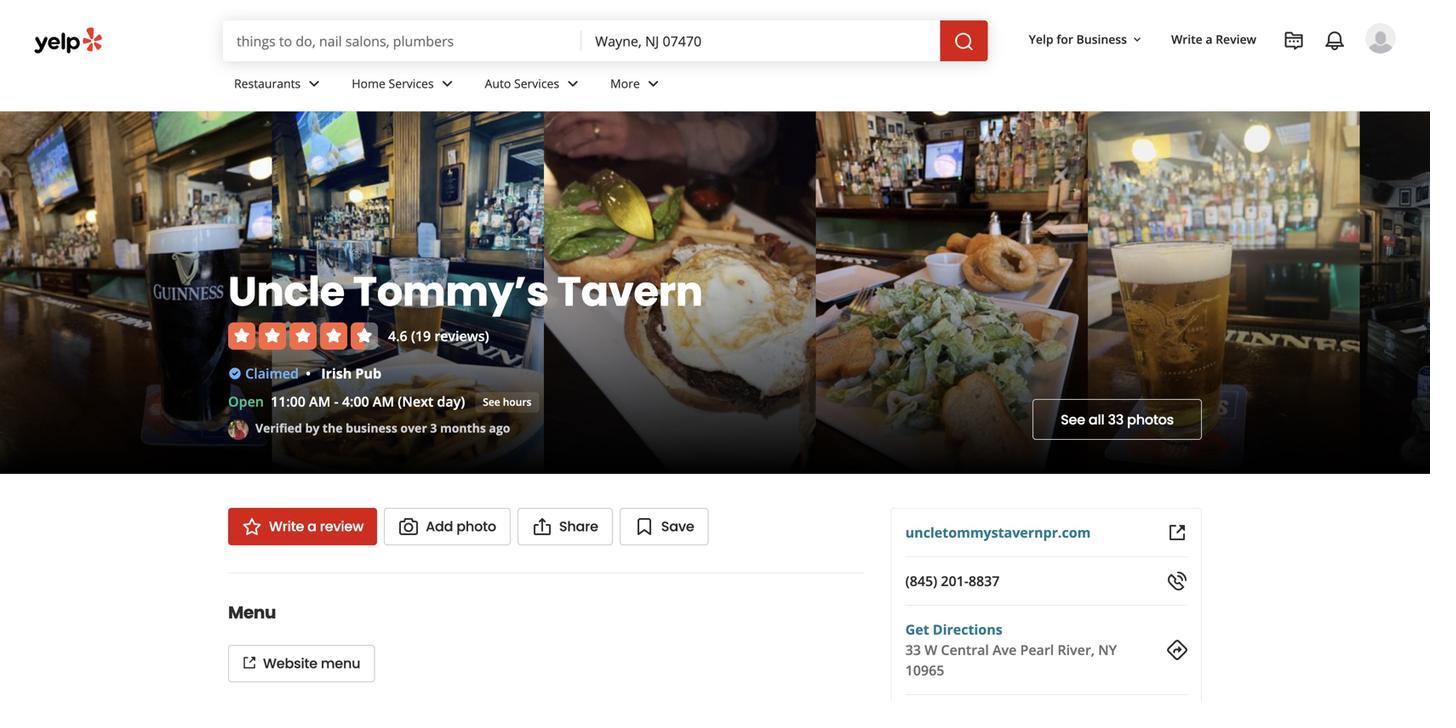 Task type: describe. For each thing, give the bounding box(es) containing it.
1 am from the left
[[309, 392, 331, 411]]

write for write a review
[[1171, 31, 1203, 47]]

a for review
[[307, 517, 316, 536]]

restaurants link
[[220, 61, 338, 111]]

ave
[[993, 641, 1017, 659]]

share
[[559, 517, 598, 536]]

review
[[320, 517, 364, 536]]

gary o. image
[[1365, 23, 1396, 54]]

photo of uncle tommy's tavern - pearl river, ny, us. perfectly poured guinness image
[[0, 112, 272, 474]]

11:00
[[271, 392, 305, 411]]

central
[[941, 641, 989, 659]]

write a review
[[269, 517, 364, 536]]

website
[[263, 654, 317, 673]]

4:00
[[342, 392, 369, 411]]

the
[[323, 420, 343, 436]]

uncletommystavernpr.com
[[905, 524, 1091, 542]]

4.6 star rating image
[[228, 323, 378, 350]]

address, neighborhood, city, state or zip text field
[[582, 20, 940, 61]]

search image
[[954, 32, 974, 52]]

irish
[[321, 364, 352, 383]]

photo of uncle tommy's tavern - pearl river, ny, us. caesar salad and massive, homemade onion rings. they are huge but tasted so light! image
[[816, 112, 1088, 474]]

auto services link
[[471, 61, 597, 111]]

16 claim filled v2 image
[[228, 367, 242, 381]]

over
[[400, 420, 427, 436]]

business
[[1076, 31, 1127, 47]]

save
[[661, 517, 694, 536]]

see all 33 photos
[[1061, 410, 1174, 429]]

16 chevron down v2 image
[[1130, 33, 1144, 47]]

tavern
[[557, 263, 703, 320]]

see hours link
[[475, 392, 539, 413]]

more link
[[597, 61, 677, 111]]

(19 reviews) link
[[411, 327, 489, 345]]

menu
[[321, 654, 360, 673]]

yelp
[[1029, 31, 1053, 47]]

verified
[[255, 420, 302, 436]]

services for home services
[[389, 75, 434, 92]]

home services link
[[338, 61, 471, 111]]

(19
[[411, 327, 431, 345]]

auto services
[[485, 75, 559, 92]]

(next
[[398, 392, 433, 411]]

33 for w
[[905, 641, 921, 659]]

by
[[305, 420, 319, 436]]

pub
[[355, 364, 381, 383]]

projects image
[[1284, 31, 1304, 51]]

irish pub
[[321, 364, 381, 383]]

10965
[[905, 661, 944, 680]]

photo of uncle tommy's tavern - pearl river, ny, us. at the bar image
[[1360, 112, 1430, 474]]

add photo
[[426, 517, 496, 536]]

uncletommystavernpr.com link
[[905, 524, 1091, 542]]

2 am from the left
[[373, 392, 394, 411]]

more
[[610, 75, 640, 92]]

get
[[905, 621, 929, 639]]

day)
[[437, 392, 465, 411]]

claimed
[[245, 364, 299, 383]]

hours
[[503, 395, 531, 409]]

photo of uncle tommy's tavern - pearl river, ny, us. curry fries, guinness, and lagunitas ipa - all delicious! image
[[272, 112, 544, 474]]

photo
[[457, 517, 496, 536]]

open
[[228, 392, 264, 411]]

website menu link
[[228, 645, 375, 683]]

get directions 33 w central ave pearl river, ny 10965
[[905, 621, 1117, 680]]

things to do, nail salons, plumbers text field
[[223, 20, 582, 61]]

none field the address, neighborhood, city, state or zip
[[582, 20, 940, 61]]



Task type: vqa. For each thing, say whether or not it's contained in the screenshot.
rightmost 24 chevron down v2 icon
yes



Task type: locate. For each thing, give the bounding box(es) containing it.
0 horizontal spatial see
[[483, 395, 500, 409]]

24 chevron down v2 image right auto services
[[563, 74, 583, 94]]

see left all
[[1061, 410, 1085, 429]]

ago
[[489, 420, 510, 436]]

save button
[[620, 508, 709, 546]]

yelp for business button
[[1022, 24, 1151, 54]]

uncle
[[228, 263, 345, 320]]

None field
[[223, 20, 582, 61], [582, 20, 940, 61]]

24 chevron down v2 image inside more link
[[643, 74, 664, 94]]

see all 33 photos link
[[1033, 399, 1202, 440]]

0 horizontal spatial am
[[309, 392, 331, 411]]

user actions element
[[1015, 21, 1420, 126]]

1 vertical spatial 33
[[905, 641, 921, 659]]

33
[[1108, 410, 1124, 429], [905, 641, 921, 659]]

a for review
[[1206, 31, 1213, 47]]

write
[[1171, 31, 1203, 47], [269, 517, 304, 536]]

review
[[1216, 31, 1256, 47]]

services for auto services
[[514, 75, 559, 92]]

business
[[346, 420, 397, 436]]

1 horizontal spatial a
[[1206, 31, 1213, 47]]

0 vertical spatial see
[[483, 395, 500, 409]]

0 horizontal spatial write
[[269, 517, 304, 536]]

0 horizontal spatial 33
[[905, 641, 921, 659]]

a left review
[[307, 517, 316, 536]]

pearl
[[1020, 641, 1054, 659]]

home services
[[352, 75, 434, 92]]

4.6 (19 reviews)
[[388, 327, 489, 345]]

add photo link
[[384, 508, 511, 546]]

share button
[[517, 508, 613, 546]]

24 chevron down v2 image
[[437, 74, 458, 94], [563, 74, 583, 94], [643, 74, 664, 94]]

24 chevron down v2 image for auto services
[[563, 74, 583, 94]]

1 horizontal spatial am
[[373, 392, 394, 411]]

ny
[[1098, 641, 1117, 659]]

all
[[1089, 410, 1105, 429]]

1 horizontal spatial 24 chevron down v2 image
[[563, 74, 583, 94]]

write for write a review
[[269, 517, 304, 536]]

home
[[352, 75, 386, 92]]

directions
[[933, 621, 1002, 639]]

24 external link v2 image
[[1167, 523, 1187, 543]]

am left -
[[309, 392, 331, 411]]

menu
[[228, 601, 276, 625]]

photo of uncle tommy's tavern - pearl river, ny, us. so many options for ipas on tap! image
[[1088, 112, 1360, 474]]

restaurants
[[234, 75, 301, 92]]

am up 'verified by the business over 3 months ago'
[[373, 392, 394, 411]]

write a review link
[[1164, 24, 1263, 54]]

0 vertical spatial 33
[[1108, 410, 1124, 429]]

0 horizontal spatial services
[[389, 75, 434, 92]]

16 external link v2 image
[[243, 656, 256, 670]]

for
[[1057, 31, 1073, 47]]

4.6
[[388, 327, 407, 345]]

1 vertical spatial a
[[307, 517, 316, 536]]

1 horizontal spatial write
[[1171, 31, 1203, 47]]

add
[[426, 517, 453, 536]]

24 chevron down v2 image inside the auto services link
[[563, 74, 583, 94]]

tommy's
[[353, 263, 549, 320]]

reviews)
[[434, 327, 489, 345]]

2 horizontal spatial 24 chevron down v2 image
[[643, 74, 664, 94]]

am
[[309, 392, 331, 411], [373, 392, 394, 411]]

24 chevron down v2 image right more on the top of page
[[643, 74, 664, 94]]

auto
[[485, 75, 511, 92]]

services right auto
[[514, 75, 559, 92]]

24 chevron down v2 image
[[304, 74, 325, 94]]

24 phone v2 image
[[1167, 571, 1187, 592]]

24 directions v2 image
[[1167, 640, 1187, 661]]

24 chevron down v2 image left auto
[[437, 74, 458, 94]]

services
[[389, 75, 434, 92], [514, 75, 559, 92]]

24 chevron down v2 image inside home services link
[[437, 74, 458, 94]]

a inside 'element'
[[1206, 31, 1213, 47]]

photos
[[1127, 410, 1174, 429]]

3 24 chevron down v2 image from the left
[[643, 74, 664, 94]]

2 none field from the left
[[582, 20, 940, 61]]

1 horizontal spatial services
[[514, 75, 559, 92]]

1 services from the left
[[389, 75, 434, 92]]

months
[[440, 420, 486, 436]]

(845) 201-8837
[[905, 572, 1000, 590]]

2 24 chevron down v2 image from the left
[[563, 74, 583, 94]]

none field things to do, nail salons, plumbers
[[223, 20, 582, 61]]

1 24 chevron down v2 image from the left
[[437, 74, 458, 94]]

get directions link
[[905, 621, 1002, 639]]

1 vertical spatial write
[[269, 517, 304, 536]]

w
[[925, 641, 937, 659]]

irish pub link
[[321, 364, 381, 383]]

menu element
[[201, 573, 864, 683]]

open 11:00 am - 4:00 am (next day)
[[228, 392, 465, 411]]

yelp for business
[[1029, 31, 1127, 47]]

33 right all
[[1108, 410, 1124, 429]]

a
[[1206, 31, 1213, 47], [307, 517, 316, 536]]

24 star v2 image
[[242, 517, 262, 537]]

1 vertical spatial see
[[1061, 410, 1085, 429]]

24 chevron down v2 image for home services
[[437, 74, 458, 94]]

1 horizontal spatial 33
[[1108, 410, 1124, 429]]

write inside user actions 'element'
[[1171, 31, 1203, 47]]

write left review at right top
[[1171, 31, 1203, 47]]

see
[[483, 395, 500, 409], [1061, 410, 1085, 429]]

24 camera v2 image
[[398, 517, 419, 537]]

0 horizontal spatial 24 chevron down v2 image
[[437, 74, 458, 94]]

see for see all 33 photos
[[1061, 410, 1085, 429]]

services right home
[[389, 75, 434, 92]]

24 chevron down v2 image for more
[[643, 74, 664, 94]]

24 share v2 image
[[532, 517, 552, 537]]

24 save outline v2 image
[[634, 517, 654, 537]]

0 horizontal spatial a
[[307, 517, 316, 536]]

notifications image
[[1325, 31, 1345, 51]]

river,
[[1058, 641, 1095, 659]]

a left review at right top
[[1206, 31, 1213, 47]]

see for see hours
[[483, 395, 500, 409]]

33 inside get directions 33 w central ave pearl river, ny 10965
[[905, 641, 921, 659]]

3
[[430, 420, 437, 436]]

see hours
[[483, 395, 531, 409]]

1 none field from the left
[[223, 20, 582, 61]]

8837
[[969, 572, 1000, 590]]

1 horizontal spatial see
[[1061, 410, 1085, 429]]

verified by the business over 3 months ago
[[255, 420, 510, 436]]

33 left the w
[[905, 641, 921, 659]]

2 services from the left
[[514, 75, 559, 92]]

photo of uncle tommy's tavern - pearl river, ny, us. breakfast burger image
[[544, 112, 816, 474]]

0 vertical spatial a
[[1206, 31, 1213, 47]]

None search field
[[223, 20, 988, 61]]

see left hours
[[483, 395, 500, 409]]

write a review
[[1171, 31, 1256, 47]]

website menu
[[263, 654, 360, 673]]

(845)
[[905, 572, 937, 590]]

business categories element
[[220, 61, 1396, 111]]

uncle tommy's tavern
[[228, 263, 703, 320]]

write right "24 star v2" image
[[269, 517, 304, 536]]

-
[[334, 392, 339, 411]]

201-
[[941, 572, 969, 590]]

33 for photos
[[1108, 410, 1124, 429]]

write a review link
[[228, 508, 377, 546]]

0 vertical spatial write
[[1171, 31, 1203, 47]]



